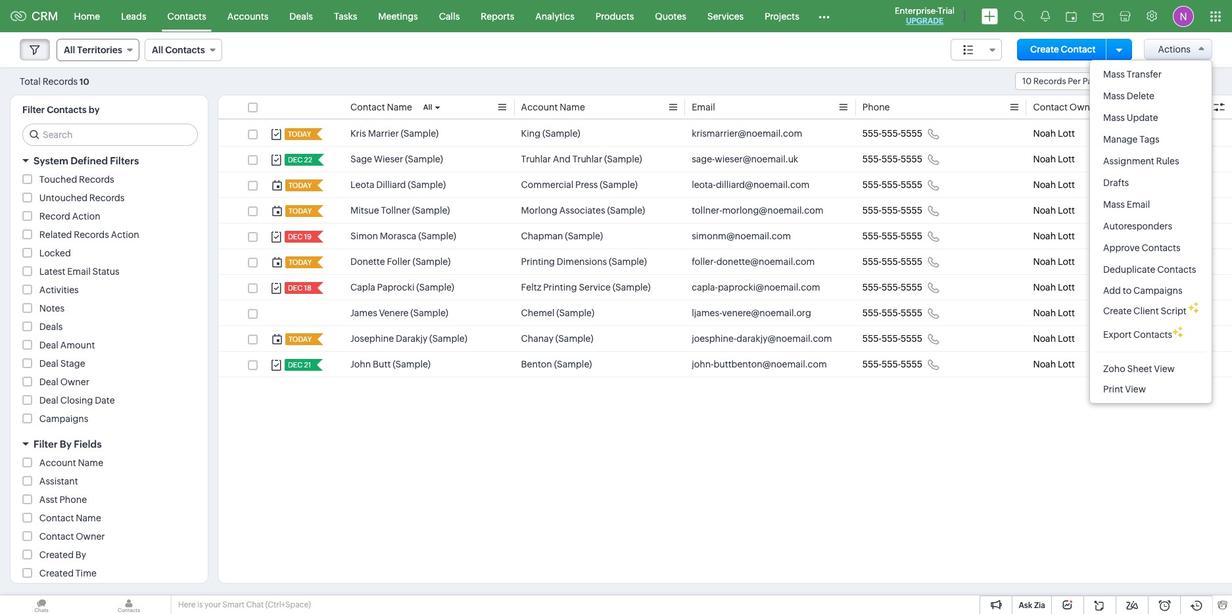 Task type: locate. For each thing, give the bounding box(es) containing it.
all inside all contacts field
[[152, 45, 163, 55]]

action up related records action
[[72, 211, 100, 222]]

7 noah from the top
[[1033, 282, 1056, 293]]

0 horizontal spatial by
[[60, 439, 72, 450]]

printing up chemel (sample)
[[543, 282, 577, 293]]

8 noah lott from the top
[[1033, 308, 1075, 318]]

printing down the "chapman"
[[521, 256, 555, 267]]

1 vertical spatial create
[[1103, 306, 1132, 316]]

2 lott from the top
[[1058, 154, 1075, 164]]

8 noah from the top
[[1033, 308, 1056, 318]]

1 horizontal spatial phone
[[863, 102, 890, 112]]

records left per
[[1033, 76, 1066, 86]]

(sample) right foller
[[413, 256, 451, 267]]

10 noah from the top
[[1033, 359, 1056, 370]]

2 horizontal spatial email
[[1127, 199, 1150, 210]]

noah lott
[[1033, 128, 1075, 139], [1033, 154, 1075, 164], [1033, 180, 1075, 190], [1033, 205, 1075, 216], [1033, 231, 1075, 241], [1033, 256, 1075, 267], [1033, 282, 1075, 293], [1033, 308, 1075, 318], [1033, 333, 1075, 344], [1033, 359, 1075, 370]]

10
[[1150, 76, 1161, 86], [1022, 76, 1032, 86], [80, 77, 89, 86]]

(sample) up printing dimensions (sample) link
[[565, 231, 603, 241]]

deals down notes
[[39, 322, 63, 332]]

555-555-5555 for paprocki@noemail.com
[[863, 282, 923, 293]]

0 vertical spatial created
[[39, 550, 74, 560]]

0 horizontal spatial action
[[72, 211, 100, 222]]

7 5555 from the top
[[901, 282, 923, 293]]

action
[[72, 211, 100, 222], [111, 229, 139, 240]]

0 vertical spatial deals
[[290, 11, 313, 21]]

leota dilliard (sample)
[[350, 180, 446, 190]]

noah for darakjy@noemail.com
[[1033, 333, 1056, 344]]

zoho sheet view
[[1103, 364, 1175, 374]]

0 vertical spatial email
[[692, 102, 715, 112]]

search element
[[1006, 0, 1033, 32]]

james
[[350, 308, 377, 318]]

1 dec from the top
[[288, 156, 303, 164]]

5555 for wieser@noemail.uk
[[901, 154, 923, 164]]

paprocki@noemail.com
[[718, 282, 820, 293]]

row group
[[218, 121, 1232, 377]]

dec for john butt (sample)
[[288, 361, 303, 369]]

chat
[[246, 600, 264, 610]]

commercial press (sample) link
[[521, 178, 638, 191]]

0 vertical spatial contact owner
[[1033, 102, 1099, 112]]

benton
[[521, 359, 552, 370]]

0 horizontal spatial campaigns
[[39, 414, 88, 424]]

contacts for approve contacts
[[1142, 243, 1181, 253]]

5555 for paprocki@noemail.com
[[901, 282, 923, 293]]

1 horizontal spatial view
[[1154, 364, 1175, 374]]

printing dimensions (sample) link
[[521, 255, 647, 268]]

today link up dec 22 link
[[285, 128, 312, 140]]

5 5555 from the top
[[901, 231, 923, 241]]

contact name up the marrier at the left
[[350, 102, 412, 112]]

account name up king (sample)
[[521, 102, 585, 112]]

0 vertical spatial by
[[60, 439, 72, 450]]

touched records
[[39, 174, 114, 185]]

records inside 'field'
[[1033, 76, 1066, 86]]

latest email status
[[39, 266, 119, 277]]

today for donette foller (sample)
[[289, 258, 312, 266]]

deals link
[[279, 0, 323, 32]]

0 horizontal spatial all
[[64, 45, 75, 55]]

(sample) right associates
[[607, 205, 645, 216]]

today link up dec 21
[[285, 333, 313, 345]]

account name down filter by fields
[[39, 458, 103, 468]]

calls link
[[429, 0, 470, 32]]

name down fields
[[78, 458, 103, 468]]

filter for filter contacts by
[[22, 105, 45, 115]]

deal down deal owner at the left of the page
[[39, 395, 58, 406]]

dec left 21
[[288, 361, 303, 369]]

0 horizontal spatial view
[[1125, 384, 1146, 395]]

by left fields
[[60, 439, 72, 450]]

page
[[1083, 76, 1103, 86]]

9 noah from the top
[[1033, 333, 1056, 344]]

6 noah lott from the top
[[1033, 256, 1075, 267]]

1 created from the top
[[39, 550, 74, 560]]

truhlar up press
[[572, 154, 602, 164]]

555-555-5555 for buttbenton@noemail.com
[[863, 359, 923, 370]]

by inside dropdown button
[[60, 439, 72, 450]]

view right sheet
[[1154, 364, 1175, 374]]

john-buttbenton@noemail.com
[[692, 359, 827, 370]]

0 vertical spatial account name
[[521, 102, 585, 112]]

0 horizontal spatial phone
[[59, 494, 87, 505]]

0 horizontal spatial 10
[[80, 77, 89, 86]]

4 lott from the top
[[1058, 205, 1075, 216]]

4 noah lott from the top
[[1033, 205, 1075, 216]]

truhlar left and at the top left
[[521, 154, 551, 164]]

total
[[20, 76, 41, 86]]

all inside all territories field
[[64, 45, 75, 55]]

2 deal from the top
[[39, 358, 58, 369]]

3 dec from the top
[[288, 284, 303, 292]]

1 vertical spatial contact name
[[39, 513, 101, 523]]

josephine
[[350, 333, 394, 344]]

contacts down autoresponders link
[[1142, 243, 1181, 253]]

filter for filter by fields
[[34, 439, 58, 450]]

tollner-morlong@noemail.com
[[692, 205, 824, 216]]

contacts inside field
[[165, 45, 205, 55]]

today link for leota
[[285, 180, 313, 191]]

10 lott from the top
[[1058, 359, 1075, 370]]

contact up per
[[1061, 44, 1096, 55]]

by for filter
[[60, 439, 72, 450]]

campaigns down closing
[[39, 414, 88, 424]]

2 noah from the top
[[1033, 154, 1056, 164]]

0 vertical spatial printing
[[521, 256, 555, 267]]

created up created time
[[39, 550, 74, 560]]

records for untouched
[[89, 193, 125, 203]]

10 left per
[[1022, 76, 1032, 86]]

simon morasca (sample) link
[[350, 229, 456, 243]]

1 vertical spatial action
[[111, 229, 139, 240]]

7 noah lott from the top
[[1033, 282, 1075, 293]]

account name
[[521, 102, 585, 112], [39, 458, 103, 468]]

today link down dec 22 link
[[285, 180, 313, 191]]

5555
[[901, 128, 923, 139], [901, 154, 923, 164], [901, 180, 923, 190], [901, 205, 923, 216], [901, 231, 923, 241], [901, 256, 923, 267], [901, 282, 923, 293], [901, 308, 923, 318], [901, 333, 923, 344], [901, 359, 923, 370]]

10 right -
[[1150, 76, 1161, 86]]

sage-
[[692, 154, 715, 164]]

export
[[1103, 329, 1132, 340]]

1 vertical spatial created
[[39, 568, 74, 579]]

create contact
[[1030, 44, 1096, 55]]

records down record action
[[74, 229, 109, 240]]

noah lott for venere@noemail.org
[[1033, 308, 1075, 318]]

script
[[1161, 306, 1187, 316]]

(sample) right press
[[600, 180, 638, 190]]

3 lott from the top
[[1058, 180, 1075, 190]]

contacts down approve contacts link
[[1157, 264, 1196, 275]]

wieser@noemail.uk
[[715, 154, 798, 164]]

1 horizontal spatial campaigns
[[1134, 285, 1183, 296]]

(sample) down 'chanay (sample)'
[[554, 359, 592, 370]]

noah lott for dilliard@noemail.com
[[1033, 180, 1075, 190]]

1 vertical spatial printing
[[543, 282, 577, 293]]

1 vertical spatial deals
[[39, 322, 63, 332]]

noah lott for buttbenton@noemail.com
[[1033, 359, 1075, 370]]

today link down the dec 19 link
[[285, 256, 313, 268]]

foller-donette@noemail.com
[[692, 256, 815, 267]]

(sample) right tollner
[[412, 205, 450, 216]]

6 lott from the top
[[1058, 256, 1075, 267]]

10 555-555-5555 from the top
[[863, 359, 923, 370]]

3 555-555-5555 from the top
[[863, 180, 923, 190]]

create down the "signals" element
[[1030, 44, 1059, 55]]

navigation
[[1167, 72, 1212, 91]]

deal up deal stage
[[39, 340, 58, 350]]

mitsue
[[350, 205, 379, 216]]

benton (sample)
[[521, 359, 592, 370]]

chemel (sample) link
[[521, 306, 594, 320]]

5 noah lott from the top
[[1033, 231, 1075, 241]]

by up time
[[76, 550, 86, 560]]

time
[[76, 568, 97, 579]]

mass right page
[[1103, 69, 1125, 80]]

chanay
[[521, 333, 554, 344]]

8 5555 from the top
[[901, 308, 923, 318]]

3 noah from the top
[[1033, 180, 1056, 190]]

size image
[[963, 44, 974, 56]]

delete
[[1127, 91, 1155, 101]]

2 555-555-5555 from the top
[[863, 154, 923, 164]]

deal for deal owner
[[39, 377, 58, 387]]

filter up assistant
[[34, 439, 58, 450]]

crm link
[[11, 9, 58, 23]]

service
[[579, 282, 611, 293]]

(sample) up sage wieser (sample) link
[[401, 128, 439, 139]]

email inside mass email link
[[1127, 199, 1150, 210]]

None field
[[951, 39, 1002, 60]]

9 5555 from the top
[[901, 333, 923, 344]]

mass down drafts
[[1103, 199, 1125, 210]]

4 5555 from the top
[[901, 205, 923, 216]]

3 mass from the top
[[1103, 112, 1125, 123]]

1 vertical spatial campaigns
[[39, 414, 88, 424]]

name
[[387, 102, 412, 112], [560, 102, 585, 112], [78, 458, 103, 468], [76, 513, 101, 523]]

0 vertical spatial campaigns
[[1134, 285, 1183, 296]]

10 inside the total records 10
[[80, 77, 89, 86]]

1 lott from the top
[[1058, 128, 1075, 139]]

mass up manage
[[1103, 112, 1125, 123]]

owner up created by
[[76, 531, 105, 542]]

7 555-555-5555 from the top
[[863, 282, 923, 293]]

1 horizontal spatial 10
[[1022, 76, 1032, 86]]

trial
[[938, 6, 955, 16]]

6 5555 from the top
[[901, 256, 923, 267]]

4 noah from the top
[[1033, 205, 1056, 216]]

contact up created by
[[39, 531, 74, 542]]

create contact button
[[1017, 39, 1109, 60]]

created
[[39, 550, 74, 560], [39, 568, 74, 579]]

contacts
[[167, 11, 206, 21], [165, 45, 205, 55], [47, 105, 87, 115], [1142, 243, 1181, 253], [1157, 264, 1196, 275], [1134, 329, 1172, 340]]

sheet
[[1127, 364, 1152, 374]]

all left territories
[[64, 45, 75, 55]]

1 mass from the top
[[1103, 69, 1125, 80]]

view down zoho sheet view
[[1125, 384, 1146, 395]]

(sample) right paprocki
[[416, 282, 454, 293]]

marrier
[[368, 128, 399, 139]]

7 lott from the top
[[1058, 282, 1075, 293]]

2 vertical spatial email
[[67, 266, 91, 277]]

enterprise-trial upgrade
[[895, 6, 955, 26]]

0 vertical spatial owner
[[1070, 102, 1099, 112]]

king (sample) link
[[521, 127, 580, 140]]

8 555-555-5555 from the top
[[863, 308, 923, 318]]

1 horizontal spatial truhlar
[[572, 154, 602, 164]]

dec 22 link
[[285, 154, 314, 166]]

555-555-5555 for dilliard@noemail.com
[[863, 180, 923, 190]]

1 vertical spatial filter
[[34, 439, 58, 450]]

today link for donette
[[285, 256, 313, 268]]

1 horizontal spatial create
[[1103, 306, 1132, 316]]

ljames-venere@noemail.org link
[[692, 306, 811, 320]]

filter inside "filter by fields" dropdown button
[[34, 439, 58, 450]]

9 555-555-5555 from the top
[[863, 333, 923, 344]]

john-
[[692, 359, 714, 370]]

commercial
[[521, 180, 574, 190]]

6 noah from the top
[[1033, 256, 1056, 267]]

system
[[34, 155, 68, 166]]

(sample) inside "link"
[[600, 180, 638, 190]]

wieser
[[374, 154, 403, 164]]

1 horizontal spatial by
[[76, 550, 86, 560]]

calendar image
[[1066, 11, 1077, 21]]

mass left delete
[[1103, 91, 1125, 101]]

(sample) right service at the left of the page
[[613, 282, 651, 293]]

0 horizontal spatial contact owner
[[39, 531, 105, 542]]

is
[[197, 600, 203, 610]]

email up autoresponders
[[1127, 199, 1150, 210]]

row group containing kris marrier (sample)
[[218, 121, 1232, 377]]

noah
[[1033, 128, 1056, 139], [1033, 154, 1056, 164], [1033, 180, 1056, 190], [1033, 205, 1056, 216], [1033, 231, 1056, 241], [1033, 256, 1056, 267], [1033, 282, 1056, 293], [1033, 308, 1056, 318], [1033, 333, 1056, 344], [1033, 359, 1056, 370]]

joesphine-
[[692, 333, 737, 344]]

10 for 1 - 10
[[1150, 76, 1161, 86]]

0 vertical spatial view
[[1154, 364, 1175, 374]]

john
[[350, 359, 371, 370]]

contact name down the asst phone
[[39, 513, 101, 523]]

dec 22
[[288, 156, 312, 164]]

all contacts
[[152, 45, 205, 55]]

today link for josephine
[[285, 333, 313, 345]]

transfer
[[1127, 69, 1162, 80]]

2 horizontal spatial 10
[[1150, 76, 1161, 86]]

contact owner up created by
[[39, 531, 105, 542]]

mails element
[[1085, 1, 1112, 31]]

1 vertical spatial email
[[1127, 199, 1150, 210]]

contacts left by
[[47, 105, 87, 115]]

today link for kris
[[285, 128, 312, 140]]

1 vertical spatial phone
[[59, 494, 87, 505]]

all for all territories
[[64, 45, 75, 55]]

tollner-
[[692, 205, 722, 216]]

morlong@noemail.com
[[722, 205, 824, 216]]

campaigns down deduplicate contacts link
[[1134, 285, 1183, 296]]

1 horizontal spatial contact owner
[[1033, 102, 1099, 112]]

1 vertical spatial account
[[39, 458, 76, 468]]

contacts down client
[[1134, 329, 1172, 340]]

all up kris marrier (sample) "link"
[[423, 103, 432, 111]]

555-555-5555 for wieser@noemail.uk
[[863, 154, 923, 164]]

19
[[304, 233, 312, 241]]

ljames-
[[692, 308, 722, 318]]

today down dec 22
[[289, 181, 312, 189]]

today up dec 21
[[289, 335, 312, 343]]

lott for darakjy@noemail.com
[[1058, 333, 1075, 344]]

today link up the dec 19 link
[[285, 205, 313, 217]]

mass for mass transfer
[[1103, 69, 1125, 80]]

noah for buttbenton@noemail.com
[[1033, 359, 1056, 370]]

today down dec 19
[[289, 258, 312, 266]]

1 5555 from the top
[[901, 128, 923, 139]]

1 horizontal spatial account name
[[521, 102, 585, 112]]

today for kris marrier (sample)
[[288, 130, 311, 138]]

assistant
[[39, 476, 78, 487]]

commercial press (sample)
[[521, 180, 638, 190]]

2 created from the top
[[39, 568, 74, 579]]

associates
[[559, 205, 605, 216]]

1 vertical spatial account name
[[39, 458, 103, 468]]

contact name
[[350, 102, 412, 112], [39, 513, 101, 523]]

1 deal from the top
[[39, 340, 58, 350]]

3 deal from the top
[[39, 377, 58, 387]]

10 up by
[[80, 77, 89, 86]]

lott for venere@noemail.org
[[1058, 308, 1075, 318]]

crm
[[32, 9, 58, 23]]

dec 19 link
[[285, 231, 313, 243]]

signals element
[[1033, 0, 1058, 32]]

today up dec 19
[[289, 207, 312, 215]]

all territories
[[64, 45, 122, 55]]

contacts down contacts link
[[165, 45, 205, 55]]

dec for simon morasca (sample)
[[288, 233, 303, 241]]

4 deal from the top
[[39, 395, 58, 406]]

0 horizontal spatial account name
[[39, 458, 103, 468]]

dec 19
[[288, 233, 312, 241]]

1 horizontal spatial account
[[521, 102, 558, 112]]

today up dec 22 link
[[288, 130, 311, 138]]

email up 'krismarrier@noemail.com' link
[[692, 102, 715, 112]]

manage tags
[[1103, 134, 1160, 145]]

2 5555 from the top
[[901, 154, 923, 164]]

capla-paprocki@noemail.com
[[692, 282, 820, 293]]

phone
[[863, 102, 890, 112], [59, 494, 87, 505]]

(sample) down chemel (sample) link
[[556, 333, 593, 344]]

contact down "10 records per page"
[[1033, 102, 1068, 112]]

records down defined
[[79, 174, 114, 185]]

1 vertical spatial by
[[76, 550, 86, 560]]

4 555-555-5555 from the top
[[863, 205, 923, 216]]

zia
[[1034, 601, 1045, 610]]

email right latest in the top of the page
[[67, 266, 91, 277]]

owner down page
[[1070, 102, 1099, 112]]

0 vertical spatial action
[[72, 211, 100, 222]]

owner up closing
[[60, 377, 89, 387]]

chanay (sample) link
[[521, 332, 593, 345]]

filter by fields button
[[11, 433, 208, 456]]

2 mass from the top
[[1103, 91, 1125, 101]]

(sample) right dilliard at the left of the page
[[408, 180, 446, 190]]

1 truhlar from the left
[[521, 154, 551, 164]]

dec left 22
[[288, 156, 303, 164]]

created down created by
[[39, 568, 74, 579]]

campaigns
[[1134, 285, 1183, 296], [39, 414, 88, 424]]

All Territories field
[[57, 39, 139, 61]]

0 vertical spatial filter
[[22, 105, 45, 115]]

dec for sage wieser (sample)
[[288, 156, 303, 164]]

0 horizontal spatial email
[[67, 266, 91, 277]]

2 dec from the top
[[288, 233, 303, 241]]

0 vertical spatial create
[[1030, 44, 1059, 55]]

1 horizontal spatial email
[[692, 102, 715, 112]]

ask zia
[[1019, 601, 1045, 610]]

create inside button
[[1030, 44, 1059, 55]]

10 noah lott from the top
[[1033, 359, 1075, 370]]

3 noah lott from the top
[[1033, 180, 1075, 190]]

chanay (sample)
[[521, 333, 593, 344]]

1 horizontal spatial all
[[152, 45, 163, 55]]

email for latest email status
[[67, 266, 91, 277]]

dec left 18
[[288, 284, 303, 292]]

mass transfer link
[[1090, 64, 1212, 85]]

sage wieser (sample) link
[[350, 153, 443, 166]]

6 555-555-5555 from the top
[[863, 256, 923, 267]]

mitsue tollner (sample)
[[350, 205, 450, 216]]

deal for deal amount
[[39, 340, 58, 350]]

total records 10
[[20, 76, 89, 86]]

account up assistant
[[39, 458, 76, 468]]

today link for mitsue
[[285, 205, 313, 217]]

kris marrier (sample)
[[350, 128, 439, 139]]

home link
[[64, 0, 111, 32]]

contacts up all contacts field at the top left of page
[[167, 11, 206, 21]]

filter down total at the left top of page
[[22, 105, 45, 115]]

create for create contact
[[1030, 44, 1059, 55]]

contacts for filter contacts by
[[47, 105, 87, 115]]

0 horizontal spatial create
[[1030, 44, 1059, 55]]

account up the king
[[521, 102, 558, 112]]

2 noah lott from the top
[[1033, 154, 1075, 164]]

noah lott for morlong@noemail.com
[[1033, 205, 1075, 216]]

9 noah lott from the top
[[1033, 333, 1075, 344]]

name up king (sample)
[[560, 102, 585, 112]]

all down leads link
[[152, 45, 163, 55]]

records down touched records
[[89, 193, 125, 203]]

5555 for venere@noemail.org
[[901, 308, 923, 318]]

filter
[[22, 105, 45, 115], [34, 439, 58, 450]]

10 5555 from the top
[[901, 359, 923, 370]]

9 lott from the top
[[1058, 333, 1075, 344]]

deal left stage
[[39, 358, 58, 369]]

to
[[1123, 285, 1132, 296]]

print view
[[1103, 384, 1146, 395]]

(sample) inside 'link'
[[408, 180, 446, 190]]

lott for morlong@noemail.com
[[1058, 205, 1075, 216]]

foller-
[[692, 256, 717, 267]]

1 555-555-5555 from the top
[[863, 128, 923, 139]]

1 horizontal spatial contact name
[[350, 102, 412, 112]]

mass for mass update
[[1103, 112, 1125, 123]]

deal down deal stage
[[39, 377, 58, 387]]

4 dec from the top
[[288, 361, 303, 369]]

1 vertical spatial view
[[1125, 384, 1146, 395]]

dec left 19
[[288, 233, 303, 241]]

8 lott from the top
[[1058, 308, 1075, 318]]

4 mass from the top
[[1103, 199, 1125, 210]]

deals left the tasks link
[[290, 11, 313, 21]]

records up filter contacts by
[[43, 76, 78, 86]]

3 5555 from the top
[[901, 180, 923, 190]]

0 horizontal spatial truhlar
[[521, 154, 551, 164]]

create down add
[[1103, 306, 1132, 316]]

darakjy
[[396, 333, 428, 344]]

noah lott for paprocki@noemail.com
[[1033, 282, 1075, 293]]



Task type: describe. For each thing, give the bounding box(es) containing it.
records for touched
[[79, 174, 114, 185]]

(sample) down the darakjy at the left bottom of page
[[393, 359, 431, 370]]

contact inside button
[[1061, 44, 1096, 55]]

(sample) right 'morasca'
[[418, 231, 456, 241]]

contacts for export contacts
[[1134, 329, 1172, 340]]

system defined filters
[[34, 155, 139, 166]]

activities
[[39, 285, 79, 295]]

10 records per page
[[1022, 76, 1103, 86]]

today for mitsue tollner (sample)
[[289, 207, 312, 215]]

1 horizontal spatial deals
[[290, 11, 313, 21]]

10 for total records 10
[[80, 77, 89, 86]]

created for created by
[[39, 550, 74, 560]]

contacts for all contacts
[[165, 45, 205, 55]]

all for all contacts
[[152, 45, 163, 55]]

leota-dilliard@noemail.com link
[[692, 178, 810, 191]]

actions
[[1158, 44, 1191, 55]]

5555 for dilliard@noemail.com
[[901, 180, 923, 190]]

0 vertical spatial phone
[[863, 102, 890, 112]]

home
[[74, 11, 100, 21]]

josephine darakjy (sample)
[[350, 333, 467, 344]]

profile element
[[1165, 0, 1202, 32]]

lott for paprocki@noemail.com
[[1058, 282, 1075, 293]]

mass update
[[1103, 112, 1158, 123]]

deal amount
[[39, 340, 95, 350]]

(sample) right the darakjy at the left bottom of page
[[429, 333, 467, 344]]

analytics link
[[525, 0, 585, 32]]

record action
[[39, 211, 100, 222]]

0 horizontal spatial deals
[[39, 322, 63, 332]]

555-555-5555 for morlong@noemail.com
[[863, 205, 923, 216]]

and
[[553, 154, 571, 164]]

simon
[[350, 231, 378, 241]]

noah lott for wieser@noemail.uk
[[1033, 154, 1075, 164]]

print
[[1103, 384, 1123, 395]]

sage
[[350, 154, 372, 164]]

assignment
[[1103, 156, 1154, 166]]

2 vertical spatial owner
[[76, 531, 105, 542]]

noah for wieser@noemail.uk
[[1033, 154, 1056, 164]]

2 truhlar from the left
[[572, 154, 602, 164]]

feltz printing service (sample) link
[[521, 281, 651, 294]]

records for related
[[74, 229, 109, 240]]

dec 18 link
[[285, 282, 313, 294]]

john butt (sample) link
[[350, 358, 431, 371]]

rules
[[1156, 156, 1179, 166]]

chats image
[[0, 596, 83, 614]]

create menu element
[[974, 0, 1006, 32]]

signals image
[[1041, 11, 1050, 22]]

projects link
[[754, 0, 810, 32]]

name up kris marrier (sample)
[[387, 102, 412, 112]]

(sample) right wieser
[[405, 154, 443, 164]]

1 horizontal spatial action
[[111, 229, 139, 240]]

5555 for donette@noemail.com
[[901, 256, 923, 267]]

(sample) up service at the left of the page
[[609, 256, 647, 267]]

0 horizontal spatial contact name
[[39, 513, 101, 523]]

filter by fields
[[34, 439, 102, 450]]

5555 for morlong@noemail.com
[[901, 205, 923, 216]]

today for josephine darakjy (sample)
[[289, 335, 312, 343]]

analytics
[[535, 11, 575, 21]]

mass delete
[[1103, 91, 1155, 101]]

darakjy@noemail.com
[[737, 333, 832, 344]]

Search text field
[[23, 124, 197, 145]]

10 Records Per Page field
[[1015, 72, 1120, 90]]

(sample) up the darakjy at the left bottom of page
[[410, 308, 448, 318]]

5 lott from the top
[[1058, 231, 1075, 241]]

(sample) up 'commercial press (sample)' "link"
[[604, 154, 642, 164]]

dec 21 link
[[285, 359, 312, 371]]

5555 for darakjy@noemail.com
[[901, 333, 923, 344]]

contacts for deduplicate contacts
[[1157, 264, 1196, 275]]

simonm@noemail.com link
[[692, 229, 791, 243]]

paprocki
[[377, 282, 415, 293]]

noah lott for darakjy@noemail.com
[[1033, 333, 1075, 344]]

sage wieser (sample)
[[350, 154, 443, 164]]

(sample) inside "link"
[[401, 128, 439, 139]]

chapman (sample) link
[[521, 229, 603, 243]]

approve contacts
[[1103, 243, 1181, 253]]

records for total
[[43, 76, 78, 86]]

approve contacts link
[[1090, 237, 1212, 259]]

stage
[[60, 358, 85, 369]]

tollner
[[381, 205, 410, 216]]

records for 10
[[1033, 76, 1066, 86]]

created by
[[39, 550, 86, 560]]

dilliard
[[376, 180, 406, 190]]

(sample) up and at the top left
[[542, 128, 580, 139]]

john-buttbenton@noemail.com link
[[692, 358, 827, 371]]

5 noah from the top
[[1033, 231, 1056, 241]]

mass for mass email
[[1103, 199, 1125, 210]]

create for create client script
[[1103, 306, 1132, 316]]

email for mass email
[[1127, 199, 1150, 210]]

0 vertical spatial account
[[521, 102, 558, 112]]

mass for mass delete
[[1103, 91, 1125, 101]]

18
[[304, 284, 311, 292]]

contacts image
[[87, 596, 170, 614]]

lott for dilliard@noemail.com
[[1058, 180, 1075, 190]]

search image
[[1014, 11, 1025, 22]]

5555 for buttbenton@noemail.com
[[901, 359, 923, 370]]

asst phone
[[39, 494, 87, 505]]

by for created
[[76, 550, 86, 560]]

Other Modules field
[[810, 6, 838, 27]]

add to campaigns
[[1103, 285, 1183, 296]]

client
[[1134, 306, 1159, 316]]

quotes
[[655, 11, 686, 21]]

status
[[92, 266, 119, 277]]

0 vertical spatial contact name
[[350, 102, 412, 112]]

555-555-5555 for darakjy@noemail.com
[[863, 333, 923, 344]]

All Contacts field
[[145, 39, 222, 61]]

meetings
[[378, 11, 418, 21]]

lott for donette@noemail.com
[[1058, 256, 1075, 267]]

mass update link
[[1090, 107, 1212, 129]]

mass email link
[[1090, 194, 1212, 216]]

here is your smart chat (ctrl+space)
[[178, 600, 311, 610]]

venere
[[379, 308, 409, 318]]

your
[[204, 600, 221, 610]]

feltz printing service (sample)
[[521, 282, 651, 293]]

dimensions
[[557, 256, 607, 267]]

noah lott for donette@noemail.com
[[1033, 256, 1075, 267]]

leota-
[[692, 180, 716, 190]]

approve
[[1103, 243, 1140, 253]]

noah for venere@noemail.org
[[1033, 308, 1056, 318]]

dec for capla paprocki (sample)
[[288, 284, 303, 292]]

projects
[[765, 11, 799, 21]]

1 vertical spatial owner
[[60, 377, 89, 387]]

1 noah lott from the top
[[1033, 128, 1075, 139]]

1 noah from the top
[[1033, 128, 1056, 139]]

lott for wieser@noemail.uk
[[1058, 154, 1075, 164]]

drafts
[[1103, 178, 1129, 188]]

accounts
[[227, 11, 268, 21]]

truhlar and truhlar (sample) link
[[521, 153, 642, 166]]

deduplicate
[[1103, 264, 1156, 275]]

create menu image
[[982, 8, 998, 24]]

related
[[39, 229, 72, 240]]

donette foller (sample) link
[[350, 255, 451, 268]]

(sample) down feltz printing service (sample) at the top of page
[[556, 308, 594, 318]]

feltz
[[521, 282, 541, 293]]

deal stage
[[39, 358, 85, 369]]

0 horizontal spatial account
[[39, 458, 76, 468]]

chemel (sample)
[[521, 308, 594, 318]]

name down the asst phone
[[76, 513, 101, 523]]

john butt (sample)
[[350, 359, 431, 370]]

noah for paprocki@noemail.com
[[1033, 282, 1056, 293]]

sage-wieser@noemail.uk link
[[692, 153, 798, 166]]

record
[[39, 211, 70, 222]]

555-555-5555 for venere@noemail.org
[[863, 308, 923, 318]]

fields
[[74, 439, 102, 450]]

manage
[[1103, 134, 1138, 145]]

555-555-5555 for donette@noemail.com
[[863, 256, 923, 267]]

noah for morlong@noemail.com
[[1033, 205, 1056, 216]]

lott for buttbenton@noemail.com
[[1058, 359, 1075, 370]]

contact up kris
[[350, 102, 385, 112]]

ask
[[1019, 601, 1032, 610]]

morlong
[[521, 205, 558, 216]]

james venere (sample)
[[350, 308, 448, 318]]

venere@noemail.org
[[722, 308, 811, 318]]

kris
[[350, 128, 366, 139]]

mails image
[[1093, 13, 1104, 21]]

calls
[[439, 11, 460, 21]]

leota
[[350, 180, 374, 190]]

10 inside 'field'
[[1022, 76, 1032, 86]]

noah for dilliard@noemail.com
[[1033, 180, 1056, 190]]

today for leota dilliard (sample)
[[289, 181, 312, 189]]

noah for donette@noemail.com
[[1033, 256, 1056, 267]]

deal for deal closing date
[[39, 395, 58, 406]]

5 555-555-5555 from the top
[[863, 231, 923, 241]]

krismarrier@noemail.com link
[[692, 127, 802, 140]]

1 vertical spatial contact owner
[[39, 531, 105, 542]]

created for created time
[[39, 568, 74, 579]]

asst
[[39, 494, 58, 505]]

filters
[[110, 155, 139, 166]]

2 horizontal spatial all
[[423, 103, 432, 111]]

contact down the asst phone
[[39, 513, 74, 523]]

capla
[[350, 282, 375, 293]]

profile image
[[1173, 6, 1194, 27]]

deal for deal stage
[[39, 358, 58, 369]]

-
[[1145, 76, 1148, 86]]



Task type: vqa. For each thing, say whether or not it's contained in the screenshot.


